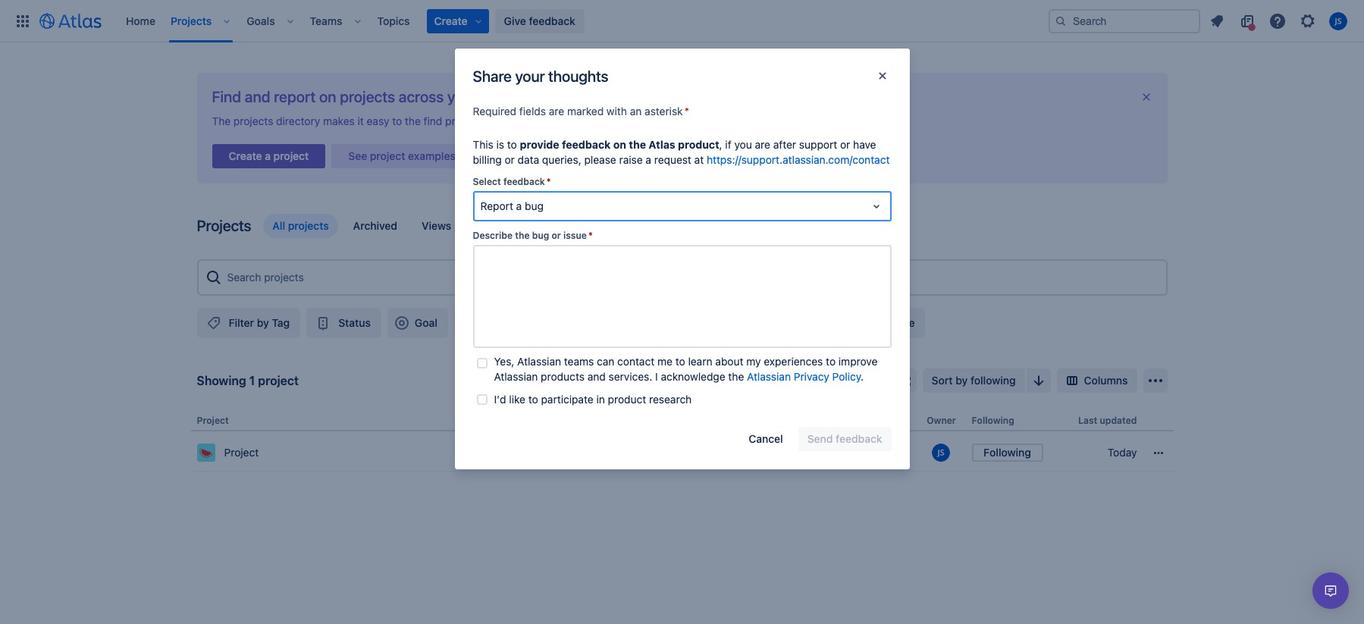 Task type: locate. For each thing, give the bounding box(es) containing it.
feedback down data
[[504, 176, 545, 187]]

project for create a project
[[274, 149, 309, 162]]

bug up describe the bug or issue * at top
[[525, 199, 544, 212]]

projects up the it
[[340, 88, 395, 105]]

1 vertical spatial following
[[984, 446, 1031, 459]]

following button
[[972, 444, 1043, 462]]

on up atlas at the left top of the page
[[662, 115, 674, 127]]

0 vertical spatial your
[[515, 67, 545, 85]]

* right asterisk
[[685, 105, 690, 118]]

reporting line
[[845, 316, 915, 329]]

1 horizontal spatial are
[[755, 138, 771, 151]]

* down queries,
[[547, 176, 551, 187]]

and right find
[[245, 88, 270, 105]]

1 vertical spatial your
[[447, 88, 478, 105]]

1 vertical spatial *
[[547, 176, 551, 187]]

2 horizontal spatial on
[[662, 115, 674, 127]]

search image
[[1055, 15, 1067, 27]]

1 horizontal spatial product
[[678, 138, 720, 151]]

Search field
[[1049, 9, 1201, 33]]

0 vertical spatial *
[[685, 105, 690, 118]]

looking
[[521, 115, 557, 127]]

the down about on the right
[[728, 370, 744, 383]]

feedback for give feedback
[[529, 14, 576, 27]]

fields
[[520, 105, 546, 118]]

projects up search projects icon
[[197, 217, 251, 234]]

product
[[678, 138, 720, 151], [608, 393, 646, 406]]

to up policy at the bottom of the page
[[826, 355, 836, 368]]

report
[[274, 88, 316, 105], [629, 115, 659, 127]]

report up atlas at the left top of the page
[[629, 115, 659, 127]]

with up , if you are after support or have billing or data queries, please raise a request at
[[677, 115, 698, 127]]

bug
[[525, 199, 544, 212], [532, 230, 549, 241]]

report a bug
[[481, 199, 544, 212]]

share
[[473, 67, 512, 85]]

filter by tag button
[[197, 308, 301, 338]]

need
[[589, 115, 613, 127]]

this is to provide feedback on the atlas product
[[473, 138, 720, 151]]

1 vertical spatial status
[[717, 415, 746, 426]]

2 vertical spatial feedback
[[504, 176, 545, 187]]

i
[[655, 370, 658, 383]]

on up makes
[[319, 88, 336, 105]]

.
[[861, 370, 864, 383]]

you
[[735, 138, 752, 151]]

report up directory
[[274, 88, 316, 105]]

reverse sort order image
[[1030, 372, 1048, 390]]

or right for
[[576, 115, 586, 127]]

banner
[[0, 0, 1365, 42]]

your up company
[[515, 67, 545, 85]]

participate
[[541, 393, 594, 406]]

cancelled
[[723, 448, 775, 457]]

to right easy at the left top of the page
[[392, 115, 402, 127]]

by
[[257, 316, 269, 329]]

2 vertical spatial and
[[588, 370, 606, 383]]

goals
[[247, 14, 275, 27]]

feedback up please
[[562, 138, 611, 151]]

share your thoughts
[[473, 67, 609, 85]]

your down share
[[447, 88, 478, 105]]

after
[[773, 138, 797, 151]]

projects link
[[166, 9, 216, 33]]

2 horizontal spatial *
[[685, 105, 690, 118]]

filter by tag
[[229, 316, 290, 329]]

0 vertical spatial bug
[[525, 199, 544, 212]]

and
[[245, 88, 270, 105], [780, 115, 798, 127], [588, 370, 606, 383]]

2 horizontal spatial and
[[780, 115, 798, 127]]

project right 1
[[258, 374, 299, 388]]

are right you
[[755, 138, 771, 151]]

projects
[[171, 14, 212, 27], [197, 217, 251, 234]]

for
[[560, 115, 573, 127]]

status
[[338, 316, 371, 329], [717, 415, 746, 426]]

search projects image
[[204, 268, 223, 287]]

following
[[972, 415, 1015, 426], [984, 446, 1031, 459]]

or left "issue"
[[552, 230, 561, 241]]

0 horizontal spatial are
[[549, 105, 564, 118]]

atlassian down my
[[747, 370, 791, 383]]

1 horizontal spatial *
[[589, 230, 593, 241]]

1 vertical spatial report
[[629, 115, 659, 127]]

queries,
[[542, 153, 582, 166]]

create a project button
[[212, 140, 326, 173]]

select
[[473, 176, 501, 187]]

0 vertical spatial and
[[245, 88, 270, 105]]

describe the bug or issue *
[[473, 230, 593, 241]]

help image
[[1269, 12, 1287, 30]]

a right raise
[[646, 153, 652, 166]]

i'd like to participate in product research
[[494, 393, 692, 406]]

0 horizontal spatial on
[[319, 88, 336, 105]]

bug left "issue"
[[532, 230, 549, 241]]

None text field
[[473, 245, 892, 348]]

sep
[[858, 446, 878, 459]]

1 vertical spatial feedback
[[562, 138, 611, 151]]

projects right 'all'
[[288, 219, 329, 232]]

bug for the
[[532, 230, 549, 241]]

privacy
[[794, 370, 830, 383]]

close modal image
[[873, 67, 892, 85]]

to
[[392, 115, 402, 127], [616, 115, 626, 127], [507, 138, 517, 151], [676, 355, 685, 368], [826, 355, 836, 368], [529, 393, 538, 406]]

find and report on projects across your company
[[212, 88, 544, 105]]

see project examples button
[[332, 140, 472, 173]]

1 horizontal spatial on
[[613, 138, 626, 151]]

0 vertical spatial status
[[338, 316, 371, 329]]

product up at
[[678, 138, 720, 151]]

policy
[[833, 370, 861, 383]]

close banner image
[[1140, 91, 1153, 103]]

with
[[607, 105, 627, 118], [677, 115, 698, 127]]

Search projects field
[[223, 264, 1160, 291]]

goal button
[[387, 308, 448, 338]]

0 vertical spatial projects
[[171, 14, 212, 27]]

and up after
[[780, 115, 798, 127]]

banner containing home
[[0, 0, 1365, 42]]

0 vertical spatial feedback
[[529, 14, 576, 27]]

give
[[504, 14, 526, 27]]

a for project
[[265, 149, 271, 162]]

status right status image
[[338, 316, 371, 329]]

following inside button
[[984, 446, 1031, 459]]

feedback inside button
[[529, 14, 576, 27]]

0 horizontal spatial your
[[447, 88, 478, 105]]

at
[[695, 153, 704, 166]]

are right fields
[[549, 105, 564, 118]]

a right create
[[265, 149, 271, 162]]

status up cancelled
[[717, 415, 746, 426]]

0 vertical spatial product
[[678, 138, 720, 151]]

home
[[126, 14, 155, 27]]

feedback for select feedback *
[[504, 176, 545, 187]]

atlas
[[649, 138, 676, 151]]

search
[[744, 115, 777, 127]]

the up raise
[[629, 138, 646, 151]]

1 vertical spatial are
[[755, 138, 771, 151]]

your
[[515, 67, 545, 85], [447, 88, 478, 105]]

archived
[[353, 219, 397, 232]]

0 horizontal spatial product
[[608, 393, 646, 406]]

owner
[[927, 415, 956, 426]]

project
[[274, 149, 309, 162], [370, 149, 405, 162], [258, 374, 299, 388]]

* right "issue"
[[589, 230, 593, 241]]

topics link
[[373, 9, 415, 33]]

on up raise
[[613, 138, 626, 151]]

product down services.
[[608, 393, 646, 406]]

1 vertical spatial and
[[780, 115, 798, 127]]

if
[[725, 138, 732, 151]]

status button
[[307, 308, 381, 338]]

report
[[481, 199, 513, 212]]

status inside 'status' button
[[338, 316, 371, 329]]

1 horizontal spatial a
[[516, 199, 522, 212]]

projects inside top element
[[171, 14, 212, 27]]

reporting line button
[[814, 308, 926, 338]]

feedback right give
[[529, 14, 576, 27]]

a inside button
[[265, 149, 271, 162]]

1 vertical spatial projects
[[197, 217, 251, 234]]

research
[[649, 393, 692, 406]]

0 horizontal spatial status
[[338, 316, 371, 329]]

teams
[[310, 14, 342, 27]]

you're
[[488, 115, 518, 127]]

0 horizontal spatial a
[[265, 149, 271, 162]]

examples
[[408, 149, 456, 162]]

1 horizontal spatial and
[[588, 370, 606, 383]]

have
[[853, 138, 876, 151]]

directory
[[276, 115, 320, 127]]

0 horizontal spatial report
[[274, 88, 316, 105]]

0 vertical spatial are
[[549, 105, 564, 118]]

tag image
[[204, 314, 223, 332]]

*
[[685, 105, 690, 118], [547, 176, 551, 187], [589, 230, 593, 241]]

or left data
[[505, 153, 515, 166]]

with left an
[[607, 105, 627, 118]]

to right is
[[507, 138, 517, 151]]

project down directory
[[274, 149, 309, 162]]

projects right "home"
[[171, 14, 212, 27]]

1 vertical spatial bug
[[532, 230, 549, 241]]

1 vertical spatial on
[[662, 115, 674, 127]]

1 vertical spatial product
[[608, 393, 646, 406]]

2 horizontal spatial a
[[646, 153, 652, 166]]

a right report
[[516, 199, 522, 212]]

cancel
[[749, 432, 783, 445]]

across
[[399, 88, 444, 105]]

find
[[424, 115, 442, 127]]

1 horizontal spatial status
[[717, 415, 746, 426]]

0 horizontal spatial *
[[547, 176, 551, 187]]

a
[[265, 149, 271, 162], [646, 153, 652, 166], [516, 199, 522, 212]]

projects up "this"
[[445, 115, 485, 127]]

and down can
[[588, 370, 606, 383]]



Task type: describe. For each thing, give the bounding box(es) containing it.
line
[[897, 316, 915, 329]]

marked
[[567, 105, 604, 118]]

please
[[584, 153, 616, 166]]

thoughts
[[548, 67, 609, 85]]

cancel button
[[740, 427, 792, 451]]

support
[[799, 138, 838, 151]]

the left find
[[405, 115, 421, 127]]

project for showing 1 project
[[258, 374, 299, 388]]

provide
[[520, 138, 559, 151]]

updated
[[1100, 415, 1137, 426]]

give feedback
[[504, 14, 576, 27]]

products
[[541, 370, 585, 383]]

1
[[249, 374, 255, 388]]

1 horizontal spatial your
[[515, 67, 545, 85]]

all projects button
[[263, 214, 338, 238]]

or left have
[[840, 138, 851, 151]]

the projects directory makes it easy to the find projects you're looking for or need to report on with keyword search and filters.
[[212, 115, 832, 127]]

all
[[273, 219, 285, 232]]

and inside yes, atlassian teams can contact me to learn about my experiences to improve atlassian products and services. i acknowledge the
[[588, 370, 606, 383]]

can
[[597, 355, 615, 368]]

acknowledge
[[661, 370, 726, 383]]

all projects
[[273, 219, 329, 232]]

yes, atlassian teams can contact me to learn about my experiences to improve atlassian products and services. i acknowledge the
[[494, 355, 878, 383]]

project
[[197, 415, 229, 426]]

status image
[[314, 314, 332, 332]]

keyword
[[700, 115, 742, 127]]

me
[[658, 355, 673, 368]]

atlassian privacy policy link
[[747, 370, 861, 383]]

i'd
[[494, 393, 506, 406]]

is
[[496, 138, 504, 151]]

to right like
[[529, 393, 538, 406]]

showing
[[197, 374, 246, 388]]

archived button
[[344, 214, 407, 238]]

are inside , if you are after support or have billing or data queries, please raise a request at
[[755, 138, 771, 151]]

my
[[747, 355, 761, 368]]

project right see in the left top of the page
[[370, 149, 405, 162]]

teams
[[564, 355, 594, 368]]

data
[[518, 153, 539, 166]]

contact
[[618, 355, 655, 368]]

learn
[[688, 355, 713, 368]]

to left an
[[616, 115, 626, 127]]

,
[[720, 138, 723, 151]]

easy
[[367, 115, 389, 127]]

home link
[[121, 9, 160, 33]]

display as timeline image
[[895, 372, 914, 390]]

projects right the
[[234, 115, 273, 127]]

improve
[[839, 355, 878, 368]]

the
[[212, 115, 231, 127]]

top element
[[9, 0, 1049, 42]]

0 horizontal spatial with
[[607, 105, 627, 118]]

showing 1 project
[[197, 374, 299, 388]]

0 vertical spatial on
[[319, 88, 336, 105]]

jul-
[[839, 446, 858, 459]]

teams link
[[305, 9, 347, 33]]

atlassian down "yes," on the bottom left
[[494, 370, 538, 383]]

required
[[473, 105, 517, 118]]

company
[[481, 88, 544, 105]]

1 horizontal spatial report
[[629, 115, 659, 127]]

create a project
[[229, 149, 309, 162]]

filter
[[229, 316, 254, 329]]

describe
[[473, 230, 513, 241]]

2 vertical spatial on
[[613, 138, 626, 151]]

an
[[630, 105, 642, 118]]

atlassian up products
[[517, 355, 561, 368]]

goal
[[415, 316, 438, 329]]

0 vertical spatial report
[[274, 88, 316, 105]]

to right me
[[676, 355, 685, 368]]

display as list image
[[870, 372, 888, 390]]

makes
[[323, 115, 355, 127]]

in
[[597, 393, 605, 406]]

0 vertical spatial following
[[972, 415, 1015, 426]]

yes,
[[494, 355, 515, 368]]

create
[[229, 149, 262, 162]]

it
[[358, 115, 364, 127]]

services.
[[609, 370, 653, 383]]

the inside yes, atlassian teams can contact me to learn about my experiences to improve atlassian products and services. i acknowledge the
[[728, 370, 744, 383]]

jul-sep
[[839, 446, 878, 459]]

projects inside all projects 'button'
[[288, 219, 329, 232]]

give feedback button
[[495, 9, 585, 33]]

this
[[473, 138, 494, 151]]

a inside , if you are after support or have billing or data queries, please raise a request at
[[646, 153, 652, 166]]

open image
[[867, 197, 886, 215]]

https://support.atlassian.com/contact
[[707, 153, 890, 166]]

bug for a
[[525, 199, 544, 212]]

like
[[509, 393, 526, 406]]

0 horizontal spatial and
[[245, 88, 270, 105]]

last
[[1079, 415, 1098, 426]]

asterisk
[[645, 105, 683, 118]]

a for bug
[[516, 199, 522, 212]]

atlassian privacy policy .
[[747, 370, 864, 383]]

1 horizontal spatial with
[[677, 115, 698, 127]]

experiences
[[764, 355, 823, 368]]

https://support.atlassian.com/contact link
[[707, 153, 890, 166]]

issue
[[564, 230, 587, 241]]

open intercom messenger image
[[1322, 582, 1340, 600]]

the right describe
[[515, 230, 530, 241]]

tag
[[272, 316, 290, 329]]

request
[[654, 153, 692, 166]]

see project examples
[[348, 149, 456, 162]]

2 vertical spatial *
[[589, 230, 593, 241]]

required fields are marked with an asterisk *
[[473, 105, 690, 118]]



Task type: vqa. For each thing, say whether or not it's contained in the screenshot.
search box
no



